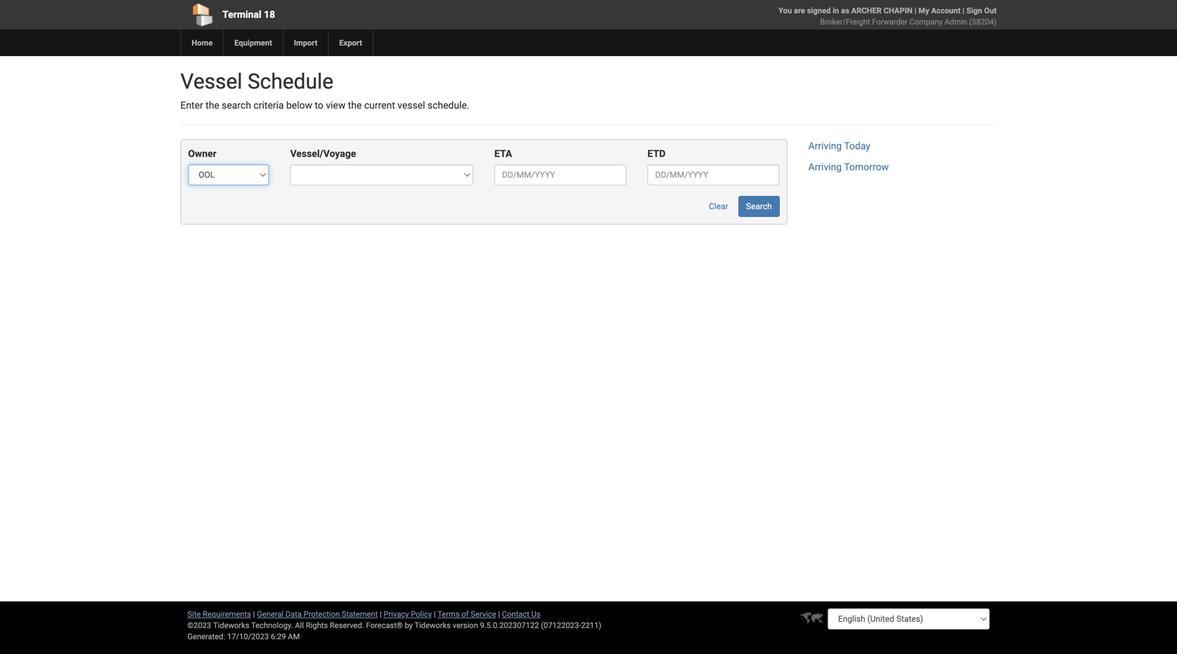 Task type: vqa. For each thing, say whether or not it's contained in the screenshot.
'17/10/2023'
yes



Task type: locate. For each thing, give the bounding box(es) containing it.
view
[[326, 100, 346, 111]]

arriving tomorrow
[[809, 161, 889, 173]]

contact
[[502, 610, 530, 619]]

terminal 18 link
[[181, 0, 509, 29]]

sign out link
[[967, 6, 997, 15]]

by
[[405, 621, 413, 630]]

privacy
[[384, 610, 409, 619]]

to
[[315, 100, 324, 111]]

1 arriving from the top
[[809, 140, 842, 152]]

admin
[[945, 17, 968, 26]]

arriving for arriving tomorrow
[[809, 161, 842, 173]]

| up forecast®
[[380, 610, 382, 619]]

1 the from the left
[[206, 100, 220, 111]]

the right "enter"
[[206, 100, 220, 111]]

forwarder
[[873, 17, 908, 26]]

arriving for arriving today
[[809, 140, 842, 152]]

in
[[833, 6, 840, 15]]

general
[[257, 610, 284, 619]]

the right view
[[348, 100, 362, 111]]

of
[[462, 610, 469, 619]]

18
[[264, 9, 275, 20]]

2 the from the left
[[348, 100, 362, 111]]

you
[[779, 6, 792, 15]]

import link
[[283, 29, 328, 56]]

| left general on the left of the page
[[253, 610, 255, 619]]

forecast®
[[366, 621, 403, 630]]

2 arriving from the top
[[809, 161, 842, 173]]

arriving today
[[809, 140, 871, 152]]

import
[[294, 38, 318, 47]]

protection
[[304, 610, 340, 619]]

schedule.
[[428, 100, 470, 111]]

home
[[192, 38, 213, 47]]

the
[[206, 100, 220, 111], [348, 100, 362, 111]]

as
[[842, 6, 850, 15]]

home link
[[181, 29, 223, 56]]

site requirements link
[[188, 610, 251, 619]]

are
[[794, 6, 806, 15]]

reserved.
[[330, 621, 364, 630]]

1 vertical spatial arriving
[[809, 161, 842, 173]]

owner
[[188, 148, 217, 159]]

sign
[[967, 6, 983, 15]]

1 horizontal spatial the
[[348, 100, 362, 111]]

17/10/2023
[[227, 632, 269, 641]]

|
[[915, 6, 917, 15], [963, 6, 965, 15], [253, 610, 255, 619], [380, 610, 382, 619], [434, 610, 436, 619], [498, 610, 500, 619]]

data
[[286, 610, 302, 619]]

0 horizontal spatial the
[[206, 100, 220, 111]]

arriving down arriving today
[[809, 161, 842, 173]]

arriving up arriving tomorrow
[[809, 140, 842, 152]]

terms
[[438, 610, 460, 619]]

version
[[453, 621, 478, 630]]

arriving
[[809, 140, 842, 152], [809, 161, 842, 173]]

arriving tomorrow link
[[809, 161, 889, 173]]

contact us link
[[502, 610, 541, 619]]

export
[[339, 38, 362, 47]]

account
[[932, 6, 961, 15]]

©2023 tideworks
[[188, 621, 250, 630]]

requirements
[[203, 610, 251, 619]]

below
[[286, 100, 313, 111]]

all
[[295, 621, 304, 630]]

out
[[985, 6, 997, 15]]

chapin
[[884, 6, 913, 15]]

ETA text field
[[495, 164, 627, 185]]

company
[[910, 17, 943, 26]]

0 vertical spatial arriving
[[809, 140, 842, 152]]



Task type: describe. For each thing, give the bounding box(es) containing it.
6:29
[[271, 632, 286, 641]]

equipment link
[[223, 29, 283, 56]]

equipment
[[235, 38, 272, 47]]

(58204)
[[970, 17, 997, 26]]

search button
[[739, 196, 780, 217]]

2211)
[[581, 621, 602, 630]]

criteria
[[254, 100, 284, 111]]

my
[[919, 6, 930, 15]]

eta
[[495, 148, 512, 159]]

ETD text field
[[648, 164, 780, 185]]

privacy policy link
[[384, 610, 432, 619]]

signed
[[808, 6, 831, 15]]

clear button
[[702, 196, 736, 217]]

today
[[845, 140, 871, 152]]

| left my
[[915, 6, 917, 15]]

technology.
[[251, 621, 293, 630]]

vessel
[[398, 100, 425, 111]]

| left sign
[[963, 6, 965, 15]]

terminal
[[223, 9, 262, 20]]

terminal 18
[[223, 9, 275, 20]]

my account link
[[919, 6, 961, 15]]

service
[[471, 610, 497, 619]]

policy
[[411, 610, 432, 619]]

enter
[[181, 100, 203, 111]]

| up "tideworks"
[[434, 610, 436, 619]]

site requirements | general data protection statement | privacy policy | terms of service | contact us ©2023 tideworks technology. all rights reserved. forecast® by tideworks version 9.5.0.202307122 (07122023-2211) generated: 17/10/2023 6:29 am
[[188, 610, 602, 641]]

schedule
[[248, 69, 334, 94]]

tideworks
[[415, 621, 451, 630]]

archer
[[852, 6, 882, 15]]

vessel schedule enter the search criteria below to view the current vessel schedule.
[[181, 69, 470, 111]]

statement
[[342, 610, 378, 619]]

(07122023-
[[541, 621, 581, 630]]

9.5.0.202307122
[[480, 621, 539, 630]]

current
[[364, 100, 395, 111]]

etd
[[648, 148, 666, 159]]

clear
[[709, 201, 729, 211]]

search
[[222, 100, 251, 111]]

vessel/voyage
[[290, 148, 356, 159]]

general data protection statement link
[[257, 610, 378, 619]]

generated:
[[188, 632, 225, 641]]

us
[[532, 610, 541, 619]]

you are signed in as archer chapin | my account | sign out broker/freight forwarder company admin (58204)
[[779, 6, 997, 26]]

tomorrow
[[845, 161, 889, 173]]

search
[[747, 201, 772, 211]]

export link
[[328, 29, 373, 56]]

rights
[[306, 621, 328, 630]]

terms of service link
[[438, 610, 497, 619]]

| up 9.5.0.202307122
[[498, 610, 500, 619]]

am
[[288, 632, 300, 641]]

arriving today link
[[809, 140, 871, 152]]

site
[[188, 610, 201, 619]]

vessel
[[181, 69, 243, 94]]

broker/freight
[[821, 17, 871, 26]]



